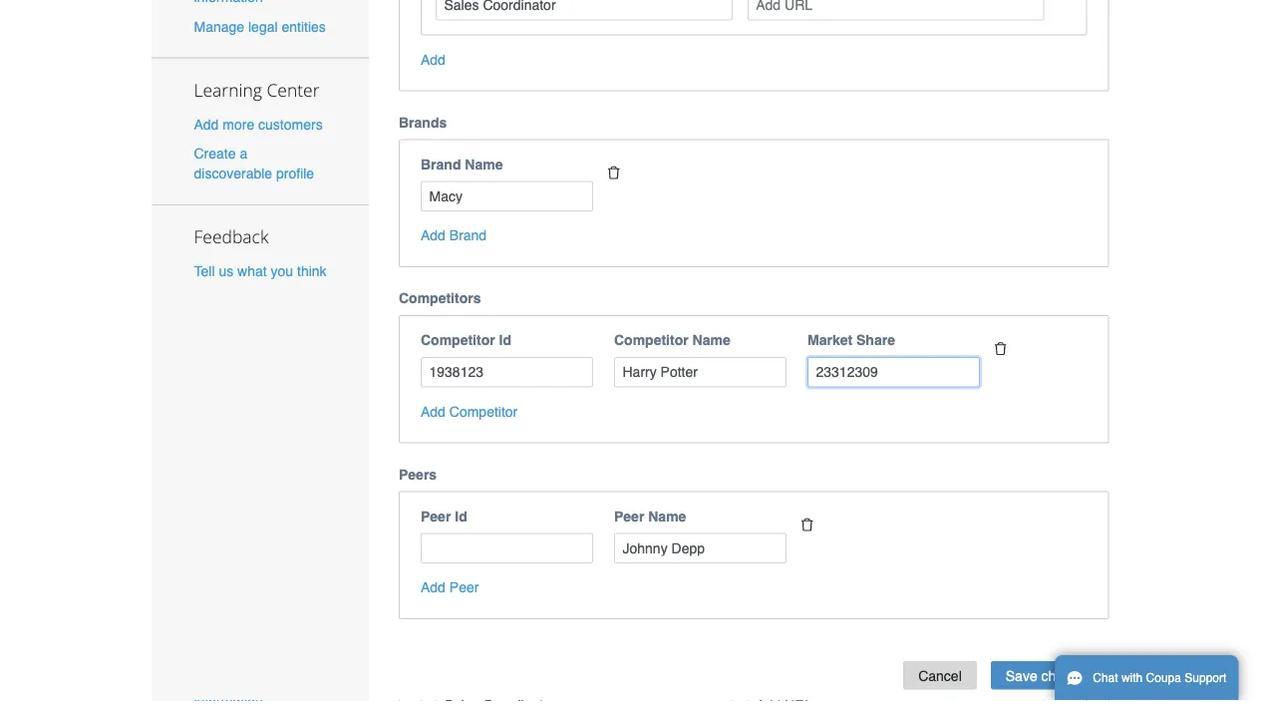 Task type: locate. For each thing, give the bounding box(es) containing it.
0 horizontal spatial name
[[465, 156, 503, 172]]

peer inside button
[[450, 579, 479, 595]]

competitor down competitors
[[421, 332, 495, 348]]

add inside button
[[421, 403, 446, 419]]

competitor id
[[421, 332, 512, 348]]

0 vertical spatial brand
[[421, 156, 461, 172]]

manage
[[194, 18, 244, 34]]

with
[[1122, 671, 1143, 685]]

name up the competitor name text box
[[693, 332, 731, 348]]

2 horizontal spatial name
[[693, 332, 731, 348]]

what
[[237, 263, 267, 279]]

Competitor Name text field
[[614, 357, 787, 387]]

0 vertical spatial name
[[465, 156, 503, 172]]

customers
[[258, 116, 323, 132]]

brand
[[421, 156, 461, 172], [450, 227, 487, 243]]

competitors
[[399, 290, 481, 306]]

entities
[[282, 18, 326, 34]]

cancel link
[[904, 661, 977, 690]]

add more customers link
[[194, 116, 323, 132]]

tell us what you think button
[[194, 261, 327, 281]]

1 horizontal spatial id
[[499, 332, 512, 348]]

brand down brand name text box
[[450, 227, 487, 243]]

peer for peer name
[[614, 508, 645, 524]]

peer down peer id text box
[[450, 579, 479, 595]]

1 vertical spatial name
[[693, 332, 731, 348]]

chat with coupa support button
[[1055, 655, 1239, 701]]

1 horizontal spatial name
[[649, 508, 687, 524]]

competitor down the competitor id text box
[[450, 403, 518, 419]]

peer up peer name text field
[[614, 508, 645, 524]]

brand down the brands
[[421, 156, 461, 172]]

id for peer id
[[455, 508, 468, 524]]

0 vertical spatial id
[[499, 332, 512, 348]]

brand name
[[421, 156, 503, 172]]

competitor for competitor name
[[614, 332, 689, 348]]

add up create
[[194, 116, 219, 132]]

create a discoverable profile
[[194, 145, 314, 181]]

tell us what you think
[[194, 263, 327, 279]]

Peer Name text field
[[614, 533, 787, 564]]

id up peer id text box
[[455, 508, 468, 524]]

add up peers
[[421, 403, 446, 419]]

market share
[[808, 332, 896, 348]]

name up peer name text field
[[649, 508, 687, 524]]

add
[[421, 51, 446, 67], [194, 116, 219, 132], [421, 227, 446, 243], [421, 403, 446, 419], [421, 579, 446, 595]]

save changes
[[1006, 668, 1095, 684]]

competitor
[[421, 332, 495, 348], [614, 332, 689, 348], [450, 403, 518, 419]]

a
[[240, 145, 248, 161]]

add up the brands
[[421, 51, 446, 67]]

name
[[465, 156, 503, 172], [693, 332, 731, 348], [649, 508, 687, 524]]

add down peer id
[[421, 579, 446, 595]]

learning
[[194, 78, 262, 101]]

center
[[267, 78, 320, 101]]

id up the competitor id text box
[[499, 332, 512, 348]]

add up competitors
[[421, 227, 446, 243]]

2 vertical spatial name
[[649, 508, 687, 524]]

peer
[[421, 508, 451, 524], [614, 508, 645, 524], [450, 579, 479, 595]]

id
[[499, 332, 512, 348], [455, 508, 468, 524]]

brand inside button
[[450, 227, 487, 243]]

name up brand name text box
[[465, 156, 503, 172]]

1 vertical spatial id
[[455, 508, 468, 524]]

manage legal entities
[[194, 18, 326, 34]]

1 vertical spatial brand
[[450, 227, 487, 243]]

more
[[223, 116, 255, 132]]

peer for peer id
[[421, 508, 451, 524]]

peer name
[[614, 508, 687, 524]]

add button
[[421, 49, 446, 69]]

changes
[[1042, 668, 1095, 684]]

create
[[194, 145, 236, 161]]

competitor up the competitor name text box
[[614, 332, 689, 348]]

add for add peer
[[421, 579, 446, 595]]

save changes button
[[991, 661, 1110, 690]]

add peer
[[421, 579, 479, 595]]

peer down peers
[[421, 508, 451, 524]]

0 horizontal spatial id
[[455, 508, 468, 524]]



Task type: describe. For each thing, give the bounding box(es) containing it.
competitor for competitor id
[[421, 332, 495, 348]]

Market Share text field
[[808, 357, 980, 387]]

legal
[[248, 18, 278, 34]]

add more customers
[[194, 116, 323, 132]]

tell
[[194, 263, 215, 279]]

add peer button
[[421, 578, 479, 597]]

feedback
[[194, 225, 269, 248]]

manage legal entities link
[[194, 18, 326, 34]]

market
[[808, 332, 853, 348]]

profile
[[276, 165, 314, 181]]

add brand button
[[421, 225, 487, 245]]

name for brand name
[[465, 156, 503, 172]]

add for add more customers
[[194, 116, 219, 132]]

add competitor button
[[421, 401, 518, 421]]

competitor inside button
[[450, 403, 518, 419]]

learning center
[[194, 78, 320, 101]]

Brand Name text field
[[421, 181, 593, 211]]

competitor name
[[614, 332, 731, 348]]

chat
[[1093, 671, 1119, 685]]

Competitor Id text field
[[421, 357, 593, 387]]

peer id
[[421, 508, 468, 524]]

discoverable
[[194, 165, 272, 181]]

Peer Id text field
[[421, 533, 593, 564]]

Title text field
[[436, 0, 733, 20]]

add for add competitor
[[421, 403, 446, 419]]

add brand
[[421, 227, 487, 243]]

chat with coupa support
[[1093, 671, 1227, 685]]

add for add
[[421, 51, 446, 67]]

create a discoverable profile link
[[194, 145, 314, 181]]

coupa
[[1147, 671, 1182, 685]]

cancel
[[919, 668, 962, 684]]

support
[[1185, 671, 1227, 685]]

peers
[[399, 466, 437, 482]]

brands
[[399, 114, 447, 130]]

name for competitor name
[[693, 332, 731, 348]]

id for competitor id
[[499, 332, 512, 348]]

add for add brand
[[421, 227, 446, 243]]

think
[[297, 263, 327, 279]]

add competitor
[[421, 403, 518, 419]]

share
[[857, 332, 896, 348]]

URL text field
[[748, 0, 1045, 20]]

save
[[1006, 668, 1038, 684]]

you
[[271, 263, 293, 279]]

name for peer name
[[649, 508, 687, 524]]

us
[[219, 263, 234, 279]]



Task type: vqa. For each thing, say whether or not it's contained in the screenshot.
ADD inside the BUTTON
yes



